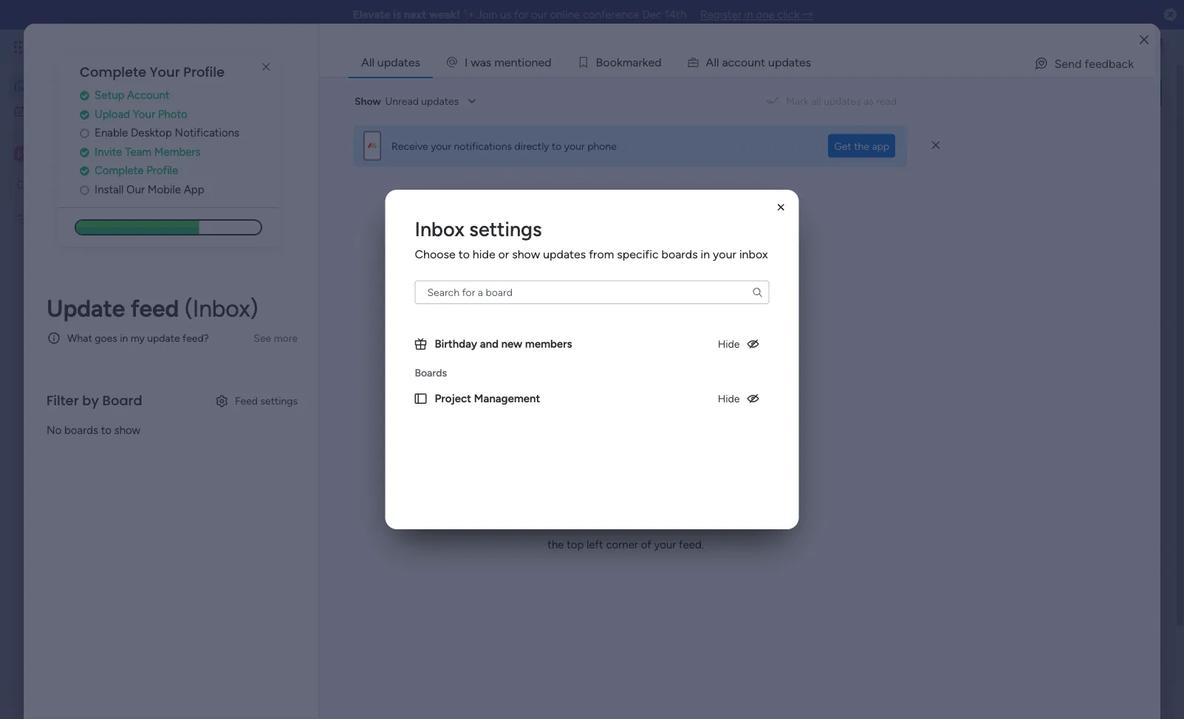 Task type: vqa. For each thing, say whether or not it's contained in the screenshot.
setup
yes



Task type: describe. For each thing, give the bounding box(es) containing it.
inbox
[[739, 247, 768, 261]]

4 a from the left
[[789, 55, 795, 69]]

is
[[393, 8, 401, 21]]

corner
[[606, 538, 638, 551]]

mobile
[[148, 183, 181, 196]]

online
[[550, 8, 580, 21]]

select product image
[[13, 40, 28, 55]]

1 t from the left
[[518, 55, 522, 69]]

see for see plans
[[258, 41, 276, 54]]

0 horizontal spatial in
[[120, 332, 128, 344]]

0 horizontal spatial show
[[114, 424, 141, 437]]

get the app button
[[828, 134, 895, 158]]

1 c from the left
[[728, 55, 735, 69]]

Search for a board search field
[[415, 281, 769, 304]]

what
[[67, 332, 92, 344]]

my for my workspaces
[[249, 432, 268, 448]]

visited
[[307, 151, 348, 167]]

0 vertical spatial lottie animation element
[[525, 65, 940, 121]]

terry!
[[290, 70, 316, 83]]

in inside inbox settings choose to hide or show updates from specific boards in your inbox
[[701, 247, 710, 261]]

complete your profile
[[80, 63, 225, 82]]

>
[[354, 324, 360, 337]]

upload your photo
[[95, 107, 187, 121]]

send feedback button
[[1028, 52, 1140, 75]]

feedback for send
[[1085, 57, 1134, 71]]

main workspace work management
[[298, 477, 408, 510]]

✨
[[463, 8, 474, 21]]

main for main workspace work management
[[298, 477, 327, 493]]

get
[[834, 140, 852, 152]]

1 horizontal spatial dapulse x slim image
[[932, 139, 940, 152]]

your left phone on the top of the page
[[564, 140, 585, 152]]

top
[[567, 538, 584, 551]]

2 o from the left
[[603, 55, 610, 69]]

public board image
[[247, 299, 263, 315]]

2 l from the left
[[717, 55, 719, 69]]

feed
[[235, 395, 258, 407]]

send feedback
[[1055, 57, 1134, 71]]

check circle image for setup
[[80, 90, 89, 101]]

my for my work
[[33, 105, 47, 117]]

all
[[361, 55, 375, 69]]

4 o from the left
[[741, 55, 748, 69]]

workspace image
[[14, 146, 29, 162]]

setup
[[95, 89, 124, 102]]

all updates
[[361, 55, 420, 69]]

feed.
[[679, 538, 704, 551]]

3 a from the left
[[722, 55, 728, 69]]

revisit
[[498, 516, 528, 529]]

hide for birthday and new members
[[718, 338, 740, 351]]

2 vertical spatial lottie animation element
[[0, 570, 188, 720]]

receive your notifications directly to your phone
[[392, 140, 617, 152]]

recent
[[320, 85, 354, 99]]

boards,
[[357, 85, 396, 99]]

4 e from the left
[[799, 55, 806, 69]]

send
[[1055, 57, 1082, 71]]

no boards to show
[[47, 424, 141, 437]]

0 vertical spatial management
[[149, 39, 230, 55]]

my
[[131, 332, 145, 344]]

1 l from the left
[[714, 55, 717, 69]]

1 vertical spatial management
[[290, 324, 351, 337]]

1 horizontal spatial profile
[[183, 63, 225, 82]]

0 vertical spatial updates
[[377, 55, 420, 69]]

to inside inbox settings choose to hide or show updates from specific boards in your inbox
[[459, 247, 470, 261]]

our
[[126, 183, 145, 196]]

your inside inbox settings choose to hide or show updates from specific boards in your inbox
[[713, 247, 737, 261]]

recently
[[249, 151, 303, 167]]

2 a from the left
[[633, 55, 639, 69]]

see more
[[254, 332, 298, 344]]

my workspaces
[[249, 432, 344, 448]]

hide button for project management
[[712, 387, 766, 411]]

no
[[47, 424, 62, 437]]

and inside good afternoon, terry! quickly access your recent boards, inbox and workspaces
[[432, 85, 451, 99]]

a l l a c c o u n t u p d a t e s
[[706, 55, 811, 69]]

app
[[872, 140, 890, 152]]

change
[[674, 516, 711, 529]]

join
[[476, 8, 497, 21]]

check circle image for invite
[[80, 146, 89, 158]]

already
[[608, 516, 644, 529]]

1 a from the left
[[480, 55, 486, 69]]

lottie animation image
[[0, 570, 188, 720]]

m for e
[[494, 55, 504, 69]]

to
[[483, 516, 495, 529]]

monday work management
[[66, 39, 230, 55]]

open update feed (inbox) image
[[228, 381, 246, 399]]

work inside main workspace work management
[[316, 497, 340, 510]]

hide button for birthday and new members
[[712, 332, 766, 356]]

members
[[154, 145, 201, 158]]

1 vertical spatial update feed (inbox)
[[249, 382, 372, 398]]

0 horizontal spatial feed
[[131, 294, 179, 323]]

elevate is next week! ✨ join us for our online conference dec 14th
[[353, 8, 687, 21]]

my work
[[33, 105, 72, 117]]

3 o from the left
[[610, 55, 617, 69]]

1 vertical spatial feed
[[297, 382, 325, 398]]

enable
[[95, 126, 128, 139]]

check circle image for complete
[[80, 165, 89, 176]]

one
[[756, 8, 775, 21]]

members
[[525, 337, 572, 351]]

1 vertical spatial and
[[480, 337, 499, 351]]

1 vertical spatial boards
[[64, 424, 98, 437]]

photo
[[158, 107, 187, 121]]

2 k from the left
[[643, 55, 648, 69]]

circle o image
[[80, 184, 89, 195]]

board
[[102, 391, 142, 410]]

search image
[[752, 287, 764, 298]]

workspace for main workspace
[[63, 147, 121, 161]]

0 horizontal spatial to
[[101, 424, 112, 437]]

dec
[[642, 8, 662, 21]]

recently visited
[[249, 151, 348, 167]]

2 horizontal spatial main
[[363, 324, 385, 337]]

2 n from the left
[[532, 55, 538, 69]]

plans
[[279, 41, 303, 54]]

1 s from the left
[[486, 55, 491, 69]]

2 t from the left
[[761, 55, 765, 69]]

monday
[[66, 39, 116, 55]]

notifications
[[175, 126, 239, 139]]

0
[[383, 384, 390, 396]]

invite team members
[[95, 145, 201, 158]]

0 vertical spatial update feed (inbox)
[[47, 294, 258, 323]]

1 vertical spatial workspaces
[[271, 432, 344, 448]]

0 vertical spatial (inbox)
[[184, 294, 258, 323]]

b o o k m a r k e d
[[596, 55, 662, 69]]

updates inside inbox settings choose to hide or show updates from specific boards in your inbox
[[543, 247, 586, 261]]

1 vertical spatial management
[[311, 300, 382, 314]]

invite
[[95, 145, 122, 158]]

2 e from the left
[[538, 55, 545, 69]]

enable desktop notifications link
[[80, 125, 279, 141]]

see plans button
[[238, 36, 310, 58]]

your inside to revisit updates you've already read, change the filter at the top left corner of your feed.
[[654, 538, 676, 551]]

help center element
[[940, 661, 1162, 720]]

1 vertical spatial workspace
[[388, 324, 437, 337]]

management inside main workspace work management
[[343, 497, 408, 510]]

14th
[[665, 8, 687, 21]]

give feedback
[[970, 78, 1016, 107]]

feed settings button
[[208, 389, 304, 413]]

management inside list box
[[71, 213, 132, 226]]

1 vertical spatial lottie animation element
[[508, 212, 744, 448]]

our
[[531, 8, 548, 21]]

install our mobile app link
[[80, 181, 279, 198]]

2 c from the left
[[735, 55, 741, 69]]

filter by board
[[47, 391, 142, 410]]

at
[[758, 516, 768, 529]]

component image
[[247, 322, 260, 336]]

receive
[[392, 140, 428, 152]]

upload
[[95, 107, 130, 121]]

d for i w a s m e n t i o n e d
[[545, 55, 552, 69]]

install
[[95, 183, 124, 196]]



Task type: locate. For each thing, give the bounding box(es) containing it.
1 k from the left
[[617, 55, 623, 69]]

2 s from the left
[[806, 55, 811, 69]]

check circle image inside the setup account link
[[80, 90, 89, 101]]

your right receive
[[431, 140, 451, 152]]

d for a l l a c c o u n t u p d a t e s
[[782, 55, 789, 69]]

settings inside feed settings button
[[260, 395, 298, 407]]

1 check circle image from the top
[[80, 109, 89, 120]]

boards inside inbox settings choose to hide or show updates from specific boards in your inbox
[[662, 247, 698, 261]]

inbox
[[399, 85, 429, 99], [415, 217, 464, 241]]

r
[[639, 55, 643, 69]]

see plans
[[258, 41, 303, 54]]

inbox inside good afternoon, terry! quickly access your recent boards, inbox and workspaces
[[399, 85, 429, 99]]

check circle image left setup
[[80, 90, 89, 101]]

workspaces down the feed settings
[[271, 432, 344, 448]]

c
[[728, 55, 735, 69], [735, 55, 741, 69]]

main workspace
[[34, 147, 121, 161]]

project management list box
[[0, 204, 188, 431]]

0 horizontal spatial management
[[71, 213, 132, 226]]

check circle image up circle o icon
[[80, 109, 89, 120]]

to down "filter by board"
[[101, 424, 112, 437]]

2 check circle image from the top
[[80, 146, 89, 158]]

boards
[[415, 367, 447, 379]]

2 vertical spatial in
[[120, 332, 128, 344]]

home
[[34, 79, 62, 92]]

good
[[211, 70, 236, 83]]

project management down birthday and new members
[[435, 392, 540, 405]]

show right or on the top left of the page
[[512, 247, 540, 261]]

updates right all
[[377, 55, 420, 69]]

3 t from the left
[[795, 55, 799, 69]]

0 vertical spatial hide
[[718, 338, 740, 351]]

1 horizontal spatial project management
[[268, 300, 382, 314]]

us
[[500, 8, 511, 21]]

click
[[777, 8, 800, 21]]

1 horizontal spatial show
[[512, 247, 540, 261]]

inbox up choose
[[415, 217, 464, 241]]

main inside main workspace work management
[[298, 477, 327, 493]]

1 horizontal spatial m
[[623, 55, 633, 69]]

1 horizontal spatial feedback
[[1085, 57, 1134, 71]]

0 vertical spatial feed
[[131, 294, 179, 323]]

a right p
[[789, 55, 795, 69]]

1 e from the left
[[504, 55, 511, 69]]

2 vertical spatial the
[[548, 538, 564, 551]]

o
[[525, 55, 532, 69], [603, 55, 610, 69], [610, 55, 617, 69], [741, 55, 748, 69]]

workspace for main workspace work management
[[330, 477, 394, 493]]

1 vertical spatial feedback
[[970, 94, 1016, 107]]

phone
[[587, 140, 617, 152]]

your up the setup account link
[[150, 63, 180, 82]]

2 d from the left
[[655, 55, 662, 69]]

in left one
[[744, 8, 753, 21]]

work right component "image"
[[265, 324, 288, 337]]

workspace inside main workspace work management
[[330, 477, 394, 493]]

profile up mobile
[[146, 164, 178, 177]]

None search field
[[415, 281, 769, 304]]

(inbox) left 0
[[328, 382, 372, 398]]

complete
[[80, 63, 146, 82], [95, 164, 144, 177]]

0 horizontal spatial m
[[494, 55, 504, 69]]

0 horizontal spatial d
[[545, 55, 552, 69]]

app
[[184, 183, 204, 196]]

u down one
[[768, 55, 775, 69]]

your inside good afternoon, terry! quickly access your recent boards, inbox and workspaces
[[293, 85, 317, 99]]

feedback down give
[[970, 94, 1016, 107]]

settings
[[469, 217, 542, 241], [260, 395, 298, 407]]

0 vertical spatial update
[[47, 294, 125, 323]]

t right p
[[795, 55, 799, 69]]

1 horizontal spatial to
[[459, 247, 470, 261]]

remove from favorites image
[[418, 300, 433, 314]]

what goes in my update feed?
[[67, 332, 209, 344]]

2 u from the left
[[768, 55, 775, 69]]

1 vertical spatial complete
[[95, 164, 144, 177]]

0 horizontal spatial t
[[518, 55, 522, 69]]

2 vertical spatial updates
[[531, 516, 571, 529]]

settings for inbox
[[469, 217, 542, 241]]

complete up setup
[[80, 63, 146, 82]]

upload your photo link
[[80, 106, 279, 122]]

2 horizontal spatial the
[[854, 140, 869, 152]]

1 horizontal spatial management
[[311, 300, 382, 314]]

s right w
[[486, 55, 491, 69]]

3 d from the left
[[782, 55, 789, 69]]

o right 'b' at the right of page
[[610, 55, 617, 69]]

of
[[641, 538, 651, 551]]

0 vertical spatial check circle image
[[80, 109, 89, 120]]

1 n from the left
[[511, 55, 518, 69]]

a right a
[[722, 55, 728, 69]]

e
[[504, 55, 511, 69], [538, 55, 545, 69], [648, 55, 655, 69], [799, 55, 806, 69]]

for
[[514, 8, 528, 21]]

(inbox) up feed?
[[184, 294, 258, 323]]

team
[[125, 145, 152, 158]]

0 vertical spatial workspace
[[63, 147, 121, 161]]

l down register
[[714, 55, 717, 69]]

work management > main workspace
[[265, 324, 437, 337]]

2 horizontal spatial project management
[[435, 392, 540, 405]]

1 horizontal spatial u
[[768, 55, 775, 69]]

o down for
[[525, 55, 532, 69]]

updates inside to revisit updates you've already read, change the filter at the top left corner of your feed.
[[531, 516, 571, 529]]

1 d from the left
[[545, 55, 552, 69]]

2 vertical spatial management
[[474, 392, 540, 405]]

project inside list box
[[35, 213, 68, 226]]

workspaces
[[211, 102, 274, 116], [271, 432, 344, 448]]

project down search in workspace field at the left of page
[[35, 213, 68, 226]]

the left filter on the bottom right of the page
[[713, 516, 730, 529]]

to left hide
[[459, 247, 470, 261]]

e right p
[[799, 55, 806, 69]]

0 vertical spatial main
[[34, 147, 60, 161]]

settings right feed
[[260, 395, 298, 407]]

0 horizontal spatial main
[[34, 147, 60, 161]]

project up more
[[268, 300, 308, 314]]

the left top
[[548, 538, 564, 551]]

2 vertical spatial main
[[298, 477, 327, 493]]

get the app
[[834, 140, 890, 152]]

birthday and new members
[[435, 337, 572, 351]]

m for a
[[623, 55, 633, 69]]

project management up 'work management > main workspace'
[[268, 300, 382, 314]]

2 hide from the top
[[718, 393, 740, 405]]

update feed (inbox) up update
[[47, 294, 258, 323]]

main right >
[[363, 324, 385, 337]]

0 horizontal spatial and
[[432, 85, 451, 99]]

1 vertical spatial (inbox)
[[328, 382, 372, 398]]

see more button
[[248, 326, 304, 350]]

complete up install
[[95, 164, 144, 177]]

a
[[706, 55, 714, 69]]

project down boards at bottom left
[[435, 392, 471, 405]]

install our mobile app
[[95, 183, 204, 196]]

1 vertical spatial my
[[249, 432, 268, 448]]

0 horizontal spatial n
[[511, 55, 518, 69]]

and down all updates link on the top left of the page
[[432, 85, 451, 99]]

l right a
[[717, 55, 719, 69]]

work inside button
[[49, 105, 72, 117]]

check circle image
[[80, 90, 89, 101], [80, 165, 89, 176]]

work down home
[[49, 105, 72, 117]]

2 horizontal spatial d
[[782, 55, 789, 69]]

to revisit updates you've already read, change the filter at the top left corner of your feed.
[[483, 516, 768, 551]]

getting started element
[[940, 590, 1162, 649]]

check circle image down circle o icon
[[80, 146, 89, 158]]

u left p
[[748, 55, 754, 69]]

1 hide from the top
[[718, 338, 740, 351]]

management down install
[[71, 213, 132, 226]]

1 vertical spatial see
[[254, 332, 271, 344]]

or
[[498, 247, 509, 261]]

0 vertical spatial project
[[35, 213, 68, 226]]

hide
[[473, 247, 495, 261]]

2 hide button from the top
[[712, 387, 766, 411]]

d right r
[[655, 55, 662, 69]]

main inside workspace selection element
[[34, 147, 60, 161]]

1 horizontal spatial in
[[701, 247, 710, 261]]

1 horizontal spatial the
[[713, 516, 730, 529]]

1 horizontal spatial and
[[480, 337, 499, 351]]

dapulse x slim image down see plans
[[257, 58, 275, 76]]

show inside inbox settings choose to hide or show updates from specific boards in your inbox
[[512, 247, 540, 261]]

t left p
[[761, 55, 765, 69]]

filter
[[733, 516, 756, 529]]

0 vertical spatial check circle image
[[80, 90, 89, 101]]

2 horizontal spatial management
[[474, 392, 540, 405]]

settings inside inbox settings choose to hide or show updates from specific boards in your inbox
[[469, 217, 542, 241]]

you've
[[573, 516, 606, 529]]

o left p
[[741, 55, 748, 69]]

main for main workspace
[[34, 147, 60, 161]]

all updates link
[[349, 48, 432, 76]]

1 u from the left
[[748, 55, 754, 69]]

1 vertical spatial hide button
[[712, 387, 766, 411]]

1 vertical spatial your
[[133, 107, 155, 121]]

1 horizontal spatial update
[[249, 382, 294, 398]]

the
[[854, 140, 869, 152], [713, 516, 730, 529], [548, 538, 564, 551]]

settings up or on the top left of the page
[[469, 217, 542, 241]]

workspaces down quickly
[[211, 102, 274, 116]]

1 horizontal spatial feed
[[297, 382, 325, 398]]

more
[[274, 332, 298, 344]]

s right p
[[806, 55, 811, 69]]

0 horizontal spatial dapulse x slim image
[[257, 58, 275, 76]]

d
[[545, 55, 552, 69], [655, 55, 662, 69], [782, 55, 789, 69]]

a right i
[[480, 55, 486, 69]]

1 vertical spatial hide
[[718, 393, 740, 405]]

1 vertical spatial settings
[[260, 395, 298, 407]]

0 vertical spatial to
[[552, 140, 562, 152]]

profile inside complete profile link
[[146, 164, 178, 177]]

0 vertical spatial show
[[512, 247, 540, 261]]

1 vertical spatial to
[[459, 247, 470, 261]]

check circle image for upload
[[80, 109, 89, 120]]

in left my in the left top of the page
[[120, 332, 128, 344]]

your for photo
[[133, 107, 155, 121]]

k
[[617, 55, 623, 69], [643, 55, 648, 69]]

feedback for give
[[970, 94, 1016, 107]]

2 check circle image from the top
[[80, 165, 89, 176]]

from
[[589, 247, 614, 261]]

0 vertical spatial and
[[432, 85, 451, 99]]

d right i
[[545, 55, 552, 69]]

0 vertical spatial inbox
[[399, 85, 429, 99]]

update
[[147, 332, 180, 344]]

goes
[[95, 332, 117, 344]]

feed up update
[[131, 294, 179, 323]]

circle o image
[[80, 128, 89, 139]]

update right open update feed (inbox) icon
[[249, 382, 294, 398]]

in left the "inbox" in the top right of the page
[[701, 247, 710, 261]]

check circle image up search in workspace field at the left of page
[[80, 165, 89, 176]]

0 horizontal spatial update
[[47, 294, 125, 323]]

management down birthday and new members
[[474, 392, 540, 405]]

update up what at the left top of page
[[47, 294, 125, 323]]

setup account link
[[80, 87, 279, 104]]

inbox right boards,
[[399, 85, 429, 99]]

check circle image inside invite team members link
[[80, 146, 89, 158]]

good afternoon, terry! quickly access your recent boards, inbox and workspaces
[[211, 70, 451, 116]]

3 n from the left
[[754, 55, 761, 69]]

t
[[518, 55, 522, 69], [761, 55, 765, 69], [795, 55, 799, 69]]

2 vertical spatial workspace
[[330, 477, 394, 493]]

boards right no
[[64, 424, 98, 437]]

2 horizontal spatial n
[[754, 55, 761, 69]]

feed up my workspaces
[[297, 382, 325, 398]]

0 vertical spatial feedback
[[1085, 57, 1134, 71]]

1 m from the left
[[494, 55, 504, 69]]

1 horizontal spatial n
[[532, 55, 538, 69]]

to right directly
[[552, 140, 562, 152]]

check circle image inside upload your photo link
[[80, 109, 89, 120]]

updates up top
[[531, 516, 571, 529]]

0 vertical spatial dapulse x slim image
[[257, 58, 275, 76]]

0 vertical spatial hide button
[[712, 332, 766, 356]]

complete for complete your profile
[[80, 63, 146, 82]]

0 horizontal spatial profile
[[146, 164, 178, 177]]

update feed (inbox) up my workspaces
[[249, 382, 372, 398]]

my inside button
[[33, 105, 47, 117]]

a right 'b' at the right of page
[[633, 55, 639, 69]]

see left more
[[254, 332, 271, 344]]

dapulse x slim image
[[257, 58, 275, 76], [932, 139, 940, 152]]

setup account
[[95, 89, 170, 102]]

complete for complete profile
[[95, 164, 144, 177]]

your down terry!
[[293, 85, 317, 99]]

m left r
[[623, 55, 633, 69]]

Search in workspace field
[[31, 177, 123, 194]]

choose
[[415, 247, 456, 261]]

feed
[[131, 294, 179, 323], [297, 382, 325, 398]]

terry turtle image
[[1143, 35, 1167, 59]]

left
[[587, 538, 603, 551]]

0 vertical spatial workspaces
[[211, 102, 274, 116]]

your left the "inbox" in the top right of the page
[[713, 247, 737, 261]]

n left p
[[754, 55, 761, 69]]

0 vertical spatial boards
[[662, 247, 698, 261]]

register
[[701, 8, 742, 21]]

check circle image
[[80, 109, 89, 120], [80, 146, 89, 158]]

0 horizontal spatial s
[[486, 55, 491, 69]]

profile up quickly
[[183, 63, 225, 82]]

workspace selection element
[[14, 145, 123, 164]]

b
[[596, 55, 603, 69]]

0 vertical spatial my
[[33, 105, 47, 117]]

conference
[[583, 8, 640, 21]]

show
[[512, 247, 540, 261], [114, 424, 141, 437]]

project management down circle o image
[[35, 213, 132, 226]]

see for see more
[[254, 332, 271, 344]]

i
[[522, 55, 525, 69]]

your right of at the bottom right
[[654, 538, 676, 551]]

and left new
[[480, 337, 499, 351]]

e left i
[[504, 55, 511, 69]]

tab list containing all updates
[[349, 47, 1155, 77]]

2 vertical spatial to
[[101, 424, 112, 437]]

your down the account
[[133, 107, 155, 121]]

0 vertical spatial management
[[71, 213, 132, 226]]

1 vertical spatial check circle image
[[80, 165, 89, 176]]

inbox settings choose to hide or show updates from specific boards in your inbox
[[415, 217, 768, 261]]

my down home
[[33, 105, 47, 117]]

1 horizontal spatial k
[[643, 55, 648, 69]]

option
[[0, 206, 188, 209]]

boards right specific
[[662, 247, 698, 261]]

read,
[[647, 516, 671, 529]]

0 horizontal spatial settings
[[260, 395, 298, 407]]

specific
[[617, 247, 659, 261]]

management
[[71, 213, 132, 226], [311, 300, 382, 314], [474, 392, 540, 405]]

m left i
[[494, 55, 504, 69]]

feedback inside button
[[1085, 57, 1134, 71]]

check circle image inside complete profile link
[[80, 165, 89, 176]]

update
[[47, 294, 125, 323], [249, 382, 294, 398]]

2 horizontal spatial to
[[552, 140, 562, 152]]

1 hide button from the top
[[712, 332, 766, 356]]

project management inside project management list box
[[35, 213, 132, 226]]

the inside button
[[854, 140, 869, 152]]

2 horizontal spatial t
[[795, 55, 799, 69]]

project
[[35, 213, 68, 226], [268, 300, 308, 314], [435, 392, 471, 405]]

settings for feed
[[260, 395, 298, 407]]

2 horizontal spatial in
[[744, 8, 753, 21]]

hide for project management
[[718, 393, 740, 405]]

inbox inside inbox settings choose to hide or show updates from specific boards in your inbox
[[415, 217, 464, 241]]

0 vertical spatial in
[[744, 8, 753, 21]]

1 o from the left
[[525, 55, 532, 69]]

1 vertical spatial inbox
[[415, 217, 464, 241]]

main right workspace icon
[[34, 147, 60, 161]]

my down feed settings button
[[249, 432, 268, 448]]

quickly
[[211, 85, 251, 99]]

1 vertical spatial dapulse x slim image
[[932, 139, 940, 152]]

0 horizontal spatial project management
[[35, 213, 132, 226]]

work up "complete your profile"
[[119, 39, 146, 55]]

access
[[254, 85, 290, 99]]

1 horizontal spatial (inbox)
[[328, 382, 372, 398]]

1 vertical spatial project management
[[268, 300, 382, 314]]

1 vertical spatial main
[[363, 324, 385, 337]]

1 vertical spatial project
[[268, 300, 308, 314]]

management up 'work management > main workspace'
[[311, 300, 382, 314]]

see left plans
[[258, 41, 276, 54]]

d down click
[[782, 55, 789, 69]]

directly
[[515, 140, 549, 152]]

my work button
[[9, 99, 159, 123]]

lottie animation element
[[525, 65, 940, 121], [508, 212, 744, 448], [0, 570, 188, 720]]

dapulse x slim image right app
[[932, 139, 940, 152]]

2 horizontal spatial project
[[435, 392, 471, 405]]

project management
[[35, 213, 132, 226], [268, 300, 382, 314], [435, 392, 540, 405]]

invite team members link
[[80, 144, 279, 160]]

close image
[[1140, 35, 1149, 45]]

m
[[494, 55, 504, 69], [623, 55, 633, 69]]

the right the get
[[854, 140, 869, 152]]

n left i
[[511, 55, 518, 69]]

0 horizontal spatial (inbox)
[[184, 294, 258, 323]]

e right r
[[648, 55, 655, 69]]

workspaces inside good afternoon, terry! quickly access your recent boards, inbox and workspaces
[[211, 102, 274, 116]]

3 e from the left
[[648, 55, 655, 69]]

(inbox)
[[184, 294, 258, 323], [328, 382, 372, 398]]

tab list
[[349, 47, 1155, 77]]

main
[[34, 147, 60, 161], [363, 324, 385, 337], [298, 477, 327, 493]]

main down my workspaces
[[298, 477, 327, 493]]

week!
[[429, 8, 460, 21]]

feedback right send
[[1085, 57, 1134, 71]]

1 horizontal spatial project
[[268, 300, 308, 314]]

1 vertical spatial show
[[114, 424, 141, 437]]

show down board on the left of the page
[[114, 424, 141, 437]]

t right w
[[518, 55, 522, 69]]

s
[[486, 55, 491, 69], [806, 55, 811, 69]]

give
[[970, 78, 993, 91]]

2 m from the left
[[623, 55, 633, 69]]

by
[[82, 391, 99, 410]]

0 horizontal spatial u
[[748, 55, 754, 69]]

updates left from
[[543, 247, 586, 261]]

2 vertical spatial project management
[[435, 392, 540, 405]]

1 horizontal spatial main
[[298, 477, 327, 493]]

1 check circle image from the top
[[80, 90, 89, 101]]

afternoon,
[[239, 70, 287, 83]]

work down my workspaces
[[316, 497, 340, 510]]

w
[[471, 55, 480, 69]]

0 vertical spatial see
[[258, 41, 276, 54]]

n right i
[[532, 55, 538, 69]]

l
[[714, 55, 717, 69], [717, 55, 719, 69]]

m
[[17, 148, 26, 160]]

e right i
[[538, 55, 545, 69]]

your for profile
[[150, 63, 180, 82]]

o left r
[[603, 55, 610, 69]]



